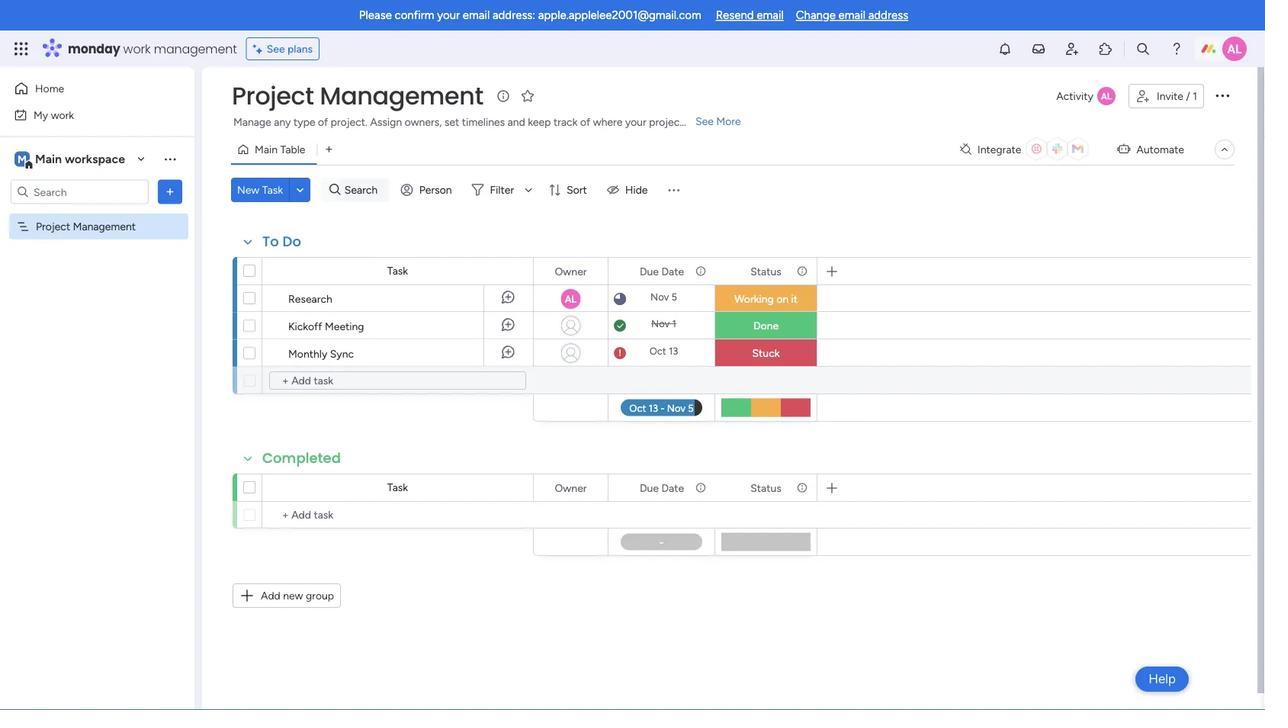 Task type: describe. For each thing, give the bounding box(es) containing it.
work for my
[[51, 108, 74, 121]]

meeting
[[325, 320, 364, 333]]

date for completed
[[662, 481, 684, 494]]

hide
[[625, 183, 648, 196]]

change email address
[[796, 8, 909, 22]]

notifications image
[[998, 41, 1013, 56]]

monday
[[68, 40, 120, 57]]

set
[[445, 116, 460, 129]]

apple lee image
[[1223, 37, 1247, 61]]

Search in workspace field
[[32, 183, 127, 201]]

table
[[280, 143, 306, 156]]

inbox image
[[1032, 41, 1047, 56]]

completed
[[262, 449, 341, 468]]

change email address link
[[796, 8, 909, 22]]

see for see plans
[[267, 42, 285, 55]]

stuck
[[753, 347, 780, 360]]

see more
[[696, 115, 741, 128]]

add
[[261, 589, 281, 602]]

my work
[[34, 108, 74, 121]]

my work button
[[9, 103, 164, 127]]

kickoff meeting
[[288, 320, 364, 333]]

2 of from the left
[[581, 116, 591, 129]]

to do
[[262, 232, 301, 251]]

assign
[[370, 116, 402, 129]]

sync
[[330, 347, 354, 360]]

invite / 1
[[1157, 90, 1198, 103]]

column information image for due date
[[695, 265, 707, 277]]

nov 1
[[652, 318, 677, 330]]

main table button
[[231, 137, 317, 162]]

due for completed
[[640, 481, 659, 494]]

workspace image
[[14, 151, 30, 167]]

2 status field from the top
[[747, 480, 786, 496]]

management
[[154, 40, 237, 57]]

apple.applelee2001@gmail.com
[[539, 8, 702, 22]]

resend
[[716, 8, 754, 22]]

collapse board header image
[[1219, 143, 1231, 156]]

done
[[754, 319, 779, 332]]

monday work management
[[68, 40, 237, 57]]

1 horizontal spatial management
[[320, 79, 484, 113]]

activity button
[[1051, 84, 1123, 108]]

plans
[[288, 42, 313, 55]]

2 owner from the top
[[555, 481, 587, 494]]

project
[[649, 116, 684, 129]]

main table
[[255, 143, 306, 156]]

it
[[792, 293, 798, 306]]

5
[[672, 291, 677, 303]]

add to favorites image
[[520, 88, 535, 103]]

more
[[717, 115, 741, 128]]

new
[[283, 589, 303, 602]]

on
[[777, 293, 789, 306]]

resend email
[[716, 8, 784, 22]]

options image
[[163, 184, 178, 200]]

home button
[[9, 76, 164, 101]]

To Do field
[[259, 232, 305, 252]]

invite members image
[[1065, 41, 1080, 56]]

1 inside button
[[1193, 90, 1198, 103]]

0 vertical spatial project management
[[232, 79, 484, 113]]

search everything image
[[1136, 41, 1151, 56]]

work for monday
[[123, 40, 151, 57]]

show board description image
[[494, 89, 513, 104]]

/
[[1187, 90, 1191, 103]]

type
[[294, 116, 315, 129]]

Project Management field
[[228, 79, 487, 113]]

0 vertical spatial project
[[232, 79, 314, 113]]

Completed field
[[259, 449, 345, 468]]

dapulse integrations image
[[961, 144, 972, 155]]

project inside list box
[[36, 220, 70, 233]]

person button
[[395, 178, 461, 202]]

invite / 1 button
[[1129, 84, 1205, 108]]

manage
[[233, 116, 271, 129]]

task for to do
[[387, 264, 408, 277]]

track
[[554, 116, 578, 129]]

see plans
[[267, 42, 313, 55]]

angle down image
[[297, 184, 304, 196]]

column information image for status
[[797, 482, 809, 494]]

new task button
[[231, 178, 289, 202]]

help button
[[1136, 667, 1189, 692]]

kickoff
[[288, 320, 322, 333]]

activity
[[1057, 90, 1094, 103]]

manage any type of project. assign owners, set timelines and keep track of where your project stands.
[[233, 116, 721, 129]]

hide button
[[601, 178, 657, 202]]

add view image
[[326, 144, 332, 155]]

any
[[274, 116, 291, 129]]

please
[[359, 8, 392, 22]]

add new group
[[261, 589, 334, 602]]

nov for research
[[651, 291, 669, 303]]

owners,
[[405, 116, 442, 129]]

main workspace
[[35, 152, 125, 166]]

person
[[419, 183, 452, 196]]

home
[[35, 82, 64, 95]]

13
[[669, 345, 679, 357]]

options image
[[1214, 86, 1232, 104]]

new task
[[237, 183, 283, 196]]



Task type: locate. For each thing, give the bounding box(es) containing it.
change
[[796, 8, 836, 22]]

menu image
[[666, 182, 682, 198]]

email for resend email
[[757, 8, 784, 22]]

Due Date field
[[636, 263, 688, 280], [636, 480, 688, 496]]

project up the any in the left top of the page
[[232, 79, 314, 113]]

workspace
[[65, 152, 125, 166]]

due date field for completed
[[636, 480, 688, 496]]

work inside button
[[51, 108, 74, 121]]

oct 13
[[650, 345, 679, 357]]

integrate
[[978, 143, 1022, 156]]

where
[[593, 116, 623, 129]]

help
[[1149, 671, 1177, 687]]

1 horizontal spatial column information image
[[797, 265, 809, 277]]

status for 2nd status field from the bottom
[[751, 265, 782, 278]]

task inside button
[[262, 183, 283, 196]]

0 vertical spatial status field
[[747, 263, 786, 280]]

see
[[267, 42, 285, 55], [696, 115, 714, 128]]

and
[[508, 116, 526, 129]]

0 horizontal spatial column information image
[[695, 482, 707, 494]]

working on it
[[735, 293, 798, 306]]

0 vertical spatial work
[[123, 40, 151, 57]]

column information image
[[695, 265, 707, 277], [797, 482, 809, 494]]

0 horizontal spatial main
[[35, 152, 62, 166]]

1 vertical spatial column information image
[[695, 482, 707, 494]]

date
[[662, 265, 684, 278], [662, 481, 684, 494]]

0 vertical spatial management
[[320, 79, 484, 113]]

1 horizontal spatial your
[[626, 116, 647, 129]]

0 vertical spatial date
[[662, 265, 684, 278]]

email right 'resend' at the right
[[757, 8, 784, 22]]

work
[[123, 40, 151, 57], [51, 108, 74, 121]]

main inside workspace selection element
[[35, 152, 62, 166]]

working
[[735, 293, 774, 306]]

v2 search image
[[330, 181, 341, 199]]

3 email from the left
[[839, 8, 866, 22]]

status for first status field from the bottom
[[751, 481, 782, 494]]

my
[[34, 108, 48, 121]]

0 vertical spatial + add task text field
[[269, 372, 526, 390]]

1 email from the left
[[463, 8, 490, 22]]

nov left 5
[[651, 291, 669, 303]]

0 vertical spatial nov
[[651, 291, 669, 303]]

1 vertical spatial task
[[387, 264, 408, 277]]

1 horizontal spatial work
[[123, 40, 151, 57]]

arrow down image
[[520, 181, 538, 199]]

project management down the 'search in workspace' field
[[36, 220, 136, 233]]

project management inside list box
[[36, 220, 136, 233]]

timelines
[[462, 116, 505, 129]]

0 vertical spatial 1
[[1193, 90, 1198, 103]]

1 owner from the top
[[555, 265, 587, 278]]

1 vertical spatial date
[[662, 481, 684, 494]]

Status field
[[747, 263, 786, 280], [747, 480, 786, 496]]

filter
[[490, 183, 514, 196]]

0 vertical spatial due
[[640, 265, 659, 278]]

column information image for due date
[[695, 482, 707, 494]]

0 horizontal spatial see
[[267, 42, 285, 55]]

automate
[[1137, 143, 1185, 156]]

main left table
[[255, 143, 278, 156]]

0 horizontal spatial project
[[36, 220, 70, 233]]

2 horizontal spatial email
[[839, 8, 866, 22]]

2 due date from the top
[[640, 481, 684, 494]]

project management
[[232, 79, 484, 113], [36, 220, 136, 233]]

1 vertical spatial owner field
[[551, 480, 591, 496]]

main inside button
[[255, 143, 278, 156]]

1 vertical spatial + add task text field
[[270, 506, 526, 524]]

0 vertical spatial column information image
[[695, 265, 707, 277]]

see left more
[[696, 115, 714, 128]]

1 right the /
[[1193, 90, 1198, 103]]

email for change email address
[[839, 8, 866, 22]]

1 horizontal spatial column information image
[[797, 482, 809, 494]]

option
[[0, 213, 195, 216]]

2 due from the top
[[640, 481, 659, 494]]

1 vertical spatial status
[[751, 481, 782, 494]]

of right 'track'
[[581, 116, 591, 129]]

main for main table
[[255, 143, 278, 156]]

0 horizontal spatial column information image
[[695, 265, 707, 277]]

see inside button
[[267, 42, 285, 55]]

1 vertical spatial column information image
[[797, 482, 809, 494]]

0 horizontal spatial your
[[437, 8, 460, 22]]

management up assign
[[320, 79, 484, 113]]

2 vertical spatial task
[[387, 481, 408, 494]]

Search field
[[341, 179, 387, 201]]

project management list box
[[0, 211, 195, 446]]

confirm
[[395, 8, 435, 22]]

project
[[232, 79, 314, 113], [36, 220, 70, 233]]

help image
[[1170, 41, 1185, 56]]

please confirm your email address: apple.applelee2001@gmail.com
[[359, 8, 702, 22]]

nov
[[651, 291, 669, 303], [652, 318, 670, 330]]

address
[[869, 8, 909, 22]]

add new group button
[[233, 584, 341, 608]]

1 due date from the top
[[640, 265, 684, 278]]

new
[[237, 183, 260, 196]]

1 vertical spatial due
[[640, 481, 659, 494]]

resend email link
[[716, 8, 784, 22]]

1 vertical spatial your
[[626, 116, 647, 129]]

1 status from the top
[[751, 265, 782, 278]]

1 due date field from the top
[[636, 263, 688, 280]]

0 vertical spatial status
[[751, 265, 782, 278]]

1 down 5
[[673, 318, 677, 330]]

task for completed
[[387, 481, 408, 494]]

2 date from the top
[[662, 481, 684, 494]]

due date for to do
[[640, 265, 684, 278]]

2 status from the top
[[751, 481, 782, 494]]

email
[[463, 8, 490, 22], [757, 8, 784, 22], [839, 8, 866, 22]]

2 due date field from the top
[[636, 480, 688, 496]]

nov down nov 5
[[652, 318, 670, 330]]

select product image
[[14, 41, 29, 56]]

main
[[255, 143, 278, 156], [35, 152, 62, 166]]

1 vertical spatial 1
[[673, 318, 677, 330]]

1 status field from the top
[[747, 263, 786, 280]]

0 vertical spatial your
[[437, 8, 460, 22]]

workspace selection element
[[14, 150, 127, 170]]

1 vertical spatial due date
[[640, 481, 684, 494]]

status
[[751, 265, 782, 278], [751, 481, 782, 494]]

column information image
[[797, 265, 809, 277], [695, 482, 707, 494]]

nov for kickoff meeting
[[652, 318, 670, 330]]

1 vertical spatial project management
[[36, 220, 136, 233]]

0 vertical spatial column information image
[[797, 265, 809, 277]]

0 horizontal spatial work
[[51, 108, 74, 121]]

stands.
[[687, 116, 721, 129]]

1 vertical spatial due date field
[[636, 480, 688, 496]]

of right type
[[318, 116, 328, 129]]

0 vertical spatial due date field
[[636, 263, 688, 280]]

filter button
[[466, 178, 538, 202]]

1 horizontal spatial of
[[581, 116, 591, 129]]

of
[[318, 116, 328, 129], [581, 116, 591, 129]]

+ Add task text field
[[269, 372, 526, 390], [270, 506, 526, 524]]

0 vertical spatial owner
[[555, 265, 587, 278]]

1 vertical spatial owner
[[555, 481, 587, 494]]

see left the plans
[[267, 42, 285, 55]]

due for to do
[[640, 265, 659, 278]]

management inside list box
[[73, 220, 136, 233]]

your right confirm
[[437, 8, 460, 22]]

v2 done deadline image
[[614, 319, 626, 333]]

see more link
[[694, 114, 743, 129]]

m
[[18, 153, 27, 166]]

apps image
[[1099, 41, 1114, 56]]

management
[[320, 79, 484, 113], [73, 220, 136, 233]]

1 vertical spatial see
[[696, 115, 714, 128]]

1 vertical spatial work
[[51, 108, 74, 121]]

Owner field
[[551, 263, 591, 280], [551, 480, 591, 496]]

0 vertical spatial task
[[262, 183, 283, 196]]

1 date from the top
[[662, 265, 684, 278]]

1
[[1193, 90, 1198, 103], [673, 318, 677, 330]]

1 horizontal spatial project
[[232, 79, 314, 113]]

1 of from the left
[[318, 116, 328, 129]]

1 horizontal spatial 1
[[1193, 90, 1198, 103]]

main for main workspace
[[35, 152, 62, 166]]

0 horizontal spatial of
[[318, 116, 328, 129]]

to
[[262, 232, 279, 251]]

1 horizontal spatial main
[[255, 143, 278, 156]]

0 horizontal spatial email
[[463, 8, 490, 22]]

1 horizontal spatial project management
[[232, 79, 484, 113]]

your
[[437, 8, 460, 22], [626, 116, 647, 129]]

1 due from the top
[[640, 265, 659, 278]]

v2 overdue deadline image
[[614, 346, 626, 361]]

0 vertical spatial owner field
[[551, 263, 591, 280]]

work right my
[[51, 108, 74, 121]]

1 vertical spatial management
[[73, 220, 136, 233]]

monthly
[[288, 347, 328, 360]]

1 owner field from the top
[[551, 263, 591, 280]]

project.
[[331, 116, 368, 129]]

monthly sync
[[288, 347, 354, 360]]

your right where
[[626, 116, 647, 129]]

column information image for status
[[797, 265, 809, 277]]

main right workspace icon
[[35, 152, 62, 166]]

due date for completed
[[640, 481, 684, 494]]

1 vertical spatial project
[[36, 220, 70, 233]]

oct
[[650, 345, 667, 357]]

sort
[[567, 183, 587, 196]]

see plans button
[[246, 37, 320, 60]]

0 horizontal spatial management
[[73, 220, 136, 233]]

nov 5
[[651, 291, 677, 303]]

0 horizontal spatial 1
[[673, 318, 677, 330]]

2 owner field from the top
[[551, 480, 591, 496]]

due date
[[640, 265, 684, 278], [640, 481, 684, 494]]

0 vertical spatial due date
[[640, 265, 684, 278]]

autopilot image
[[1118, 139, 1131, 159]]

sort button
[[543, 178, 597, 202]]

address:
[[493, 8, 536, 22]]

research
[[288, 292, 333, 305]]

project down the 'search in workspace' field
[[36, 220, 70, 233]]

group
[[306, 589, 334, 602]]

1 horizontal spatial see
[[696, 115, 714, 128]]

management down the 'search in workspace' field
[[73, 220, 136, 233]]

1 vertical spatial status field
[[747, 480, 786, 496]]

email right change
[[839, 8, 866, 22]]

0 horizontal spatial project management
[[36, 220, 136, 233]]

2 email from the left
[[757, 8, 784, 22]]

0 vertical spatial see
[[267, 42, 285, 55]]

keep
[[528, 116, 551, 129]]

email left address:
[[463, 8, 490, 22]]

date for to do
[[662, 265, 684, 278]]

work right monday
[[123, 40, 151, 57]]

do
[[283, 232, 301, 251]]

project management up the project.
[[232, 79, 484, 113]]

workspace options image
[[163, 151, 178, 167]]

due date field for to do
[[636, 263, 688, 280]]

see for see more
[[696, 115, 714, 128]]

1 vertical spatial nov
[[652, 318, 670, 330]]

invite
[[1157, 90, 1184, 103]]

1 horizontal spatial email
[[757, 8, 784, 22]]



Task type: vqa. For each thing, say whether or not it's contained in the screenshot.
topmost project management
yes



